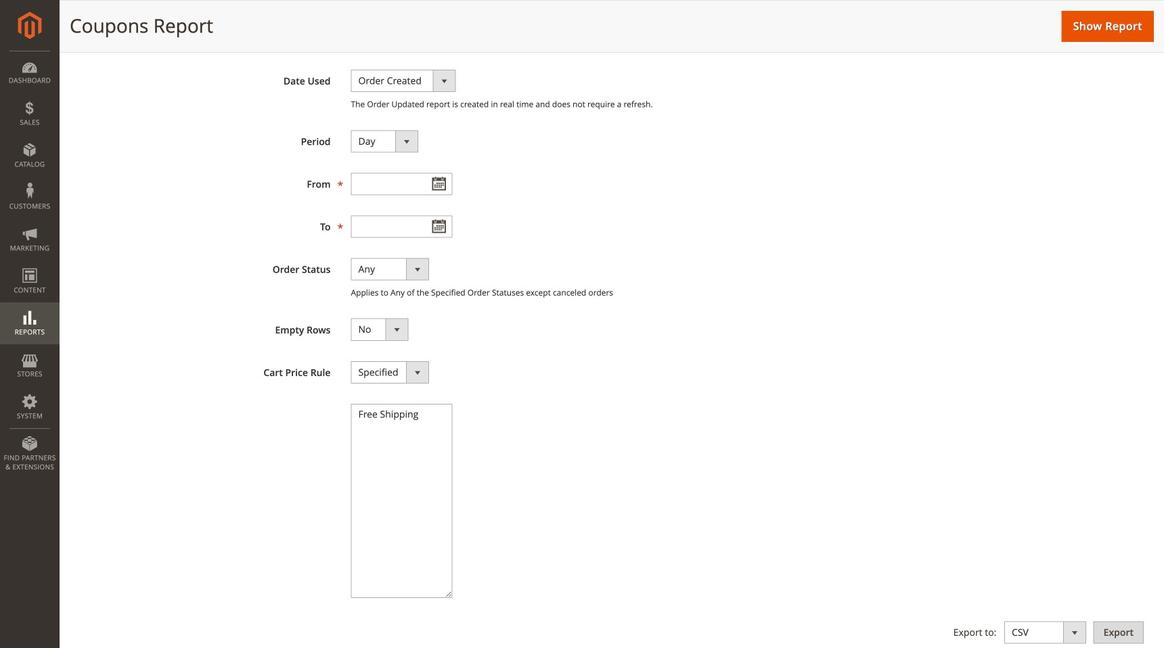 Task type: locate. For each thing, give the bounding box(es) containing it.
magento admin panel image
[[18, 12, 42, 39]]

None text field
[[351, 173, 453, 195], [351, 216, 453, 238], [351, 173, 453, 195], [351, 216, 453, 238]]

menu bar
[[0, 51, 60, 479]]



Task type: vqa. For each thing, say whether or not it's contained in the screenshot.
"text field"
yes



